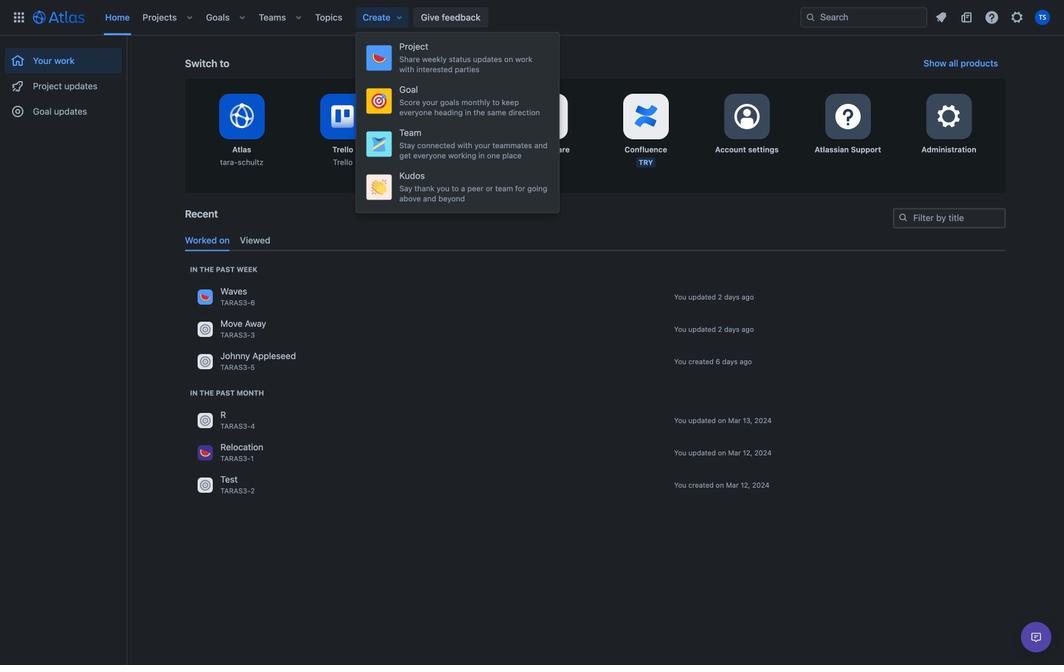 Task type: vqa. For each thing, say whether or not it's contained in the screenshot.
'Confluence' IMAGE
no



Task type: locate. For each thing, give the bounding box(es) containing it.
2 townsquare image from the top
[[198, 322, 213, 337]]

0 vertical spatial heading
[[190, 264, 257, 275]]

1 horizontal spatial group
[[356, 33, 559, 213]]

tab list
[[180, 230, 1011, 251]]

open intercom messenger image
[[1029, 630, 1044, 645]]

townsquare image
[[198, 289, 213, 305], [198, 322, 213, 337], [198, 354, 213, 369], [198, 413, 213, 428], [198, 478, 213, 493]]

1 vertical spatial heading
[[190, 388, 264, 398]]

:watermelon: image
[[372, 50, 387, 66]]

0 horizontal spatial settings image
[[732, 101, 762, 132]]

2 heading from the top
[[190, 388, 264, 398]]

4 townsquare image from the top
[[198, 413, 213, 428]]

heading
[[190, 264, 257, 275], [190, 388, 264, 398]]

1 vertical spatial settings image
[[934, 101, 964, 132]]

1 horizontal spatial settings image
[[833, 101, 863, 132]]

0 vertical spatial settings image
[[1010, 10, 1025, 25]]

None search field
[[801, 7, 927, 28]]

1 horizontal spatial settings image
[[1010, 10, 1025, 25]]

:dart: image
[[372, 93, 387, 109], [372, 93, 387, 109]]

3 townsquare image from the top
[[198, 354, 213, 369]]

search image
[[898, 213, 908, 223]]

help image
[[984, 10, 1000, 25]]

top element
[[8, 0, 801, 35]]

townsquare image
[[198, 445, 213, 460]]

group
[[356, 33, 559, 213], [5, 35, 122, 128]]

banner
[[0, 0, 1064, 35]]

1 townsquare image from the top
[[198, 289, 213, 305]]

0 horizontal spatial settings image
[[934, 101, 964, 132]]

settings image
[[732, 101, 762, 132], [833, 101, 863, 132]]

:clap: image
[[372, 180, 387, 195], [372, 180, 387, 195]]

:running_shirt_with_sash: image
[[372, 137, 387, 152], [372, 137, 387, 152]]

notifications image
[[934, 10, 949, 25]]

settings image
[[1010, 10, 1025, 25], [934, 101, 964, 132]]



Task type: describe. For each thing, give the bounding box(es) containing it.
5 townsquare image from the top
[[198, 478, 213, 493]]

account image
[[1035, 10, 1050, 25]]

Search field
[[801, 7, 927, 28]]

0 horizontal spatial group
[[5, 35, 122, 128]]

switch to... image
[[11, 10, 27, 25]]

1 settings image from the left
[[732, 101, 762, 132]]

1 heading from the top
[[190, 264, 257, 275]]

2 settings image from the left
[[833, 101, 863, 132]]

:watermelon: image
[[372, 50, 387, 66]]

Filter by title field
[[894, 209, 1005, 227]]

search image
[[806, 12, 816, 22]]



